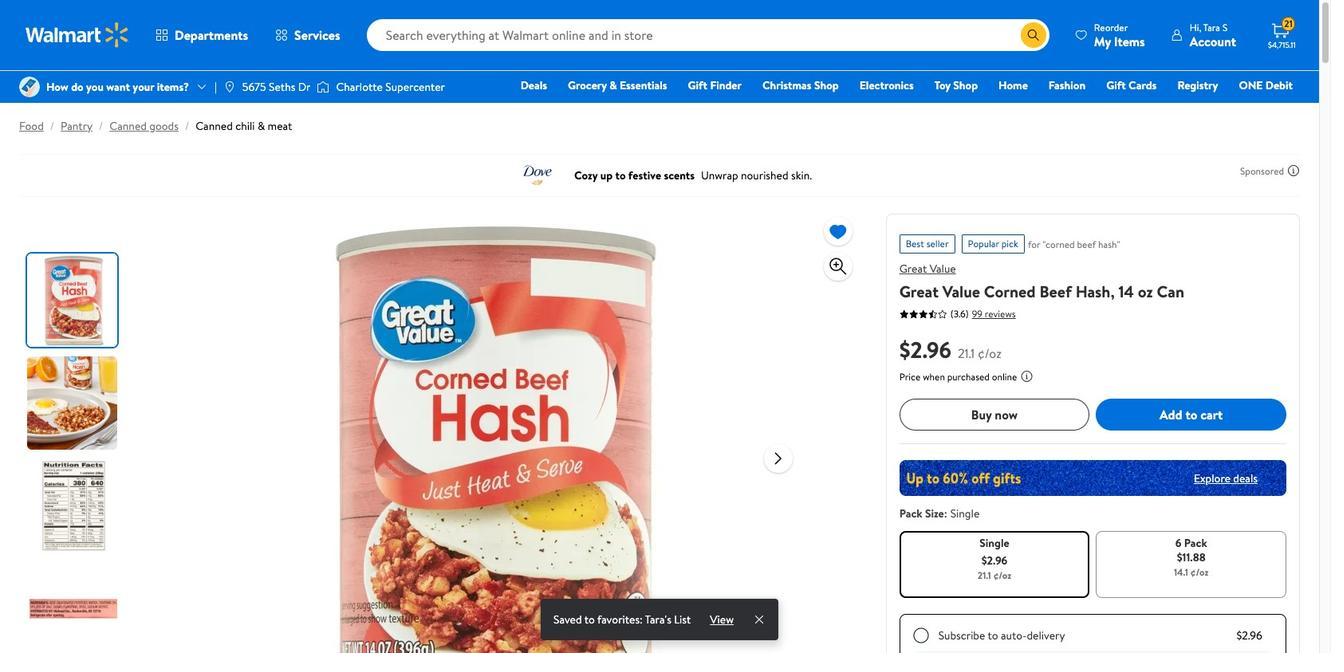 Task type: describe. For each thing, give the bounding box(es) containing it.
$4,715.11
[[1268, 39, 1296, 50]]

registry link
[[1170, 77, 1225, 94]]

great value link
[[899, 261, 956, 277]]

deals link
[[513, 77, 554, 94]]

christmas
[[762, 77, 812, 93]]

electronics
[[860, 77, 914, 93]]

services button
[[262, 16, 354, 54]]

finder
[[710, 77, 742, 93]]

toy shop link
[[927, 77, 985, 94]]

(3.6) 99 reviews
[[950, 307, 1016, 321]]

14.1
[[1174, 565, 1188, 579]]

how do you want your items?
[[46, 79, 189, 95]]

electronics link
[[852, 77, 921, 94]]

deals
[[1233, 470, 1258, 486]]

3 / from the left
[[185, 118, 189, 134]]

popular pick
[[968, 237, 1018, 250]]

one
[[1239, 77, 1263, 93]]

tara
[[1203, 20, 1220, 34]]

great value corned beef hash, 14 oz can - image 2 of 8 image
[[27, 357, 120, 450]]

pick
[[1002, 237, 1018, 250]]

cards
[[1129, 77, 1157, 93]]

meat
[[268, 118, 292, 134]]

to for add
[[1186, 406, 1197, 423]]

$11.88
[[1177, 550, 1206, 565]]

home
[[999, 77, 1028, 93]]

account
[[1190, 32, 1236, 50]]

explore
[[1194, 470, 1231, 486]]

how
[[46, 79, 68, 95]]

want
[[106, 79, 130, 95]]

1 / from the left
[[50, 118, 54, 134]]

canned goods link
[[110, 118, 179, 134]]

gift cards
[[1106, 77, 1157, 93]]

2 canned from the left
[[196, 118, 233, 134]]

best
[[906, 237, 924, 250]]

5675 seths dr
[[242, 79, 311, 95]]

grocery & essentials link
[[561, 77, 674, 94]]

charlotte supercenter
[[336, 79, 445, 95]]

 image for charlotte supercenter
[[317, 79, 330, 95]]

my
[[1094, 32, 1111, 50]]

14
[[1119, 281, 1134, 302]]

(3.6)
[[950, 307, 969, 321]]

0 vertical spatial value
[[930, 261, 956, 277]]

ad disclaimer and feedback image
[[1287, 164, 1300, 177]]

1 vertical spatial &
[[258, 118, 265, 134]]

christmas shop link
[[755, 77, 846, 94]]

items?
[[157, 79, 189, 95]]

$2.96 for $2.96 21.1 ¢/oz
[[899, 334, 952, 365]]

essentials
[[620, 77, 667, 93]]

now
[[995, 406, 1018, 423]]

purchased
[[947, 370, 990, 384]]

¢/oz inside "single $2.96 21.1 ¢/oz"
[[993, 569, 1011, 582]]

buy now
[[971, 406, 1018, 423]]

food
[[19, 118, 44, 134]]

toy
[[934, 77, 951, 93]]

99 reviews link
[[969, 307, 1016, 320]]

to for saved
[[584, 612, 595, 628]]

great value great value corned beef hash, 14 oz can
[[899, 261, 1184, 302]]

christmas shop
[[762, 77, 839, 93]]

departments button
[[142, 16, 262, 54]]

Search search field
[[367, 19, 1049, 51]]

21.1 inside "single $2.96 21.1 ¢/oz"
[[978, 569, 991, 582]]

when
[[923, 370, 945, 384]]

gift for gift finder
[[688, 77, 707, 93]]

best seller
[[906, 237, 949, 250]]

price
[[899, 370, 921, 384]]

shop for toy shop
[[953, 77, 978, 93]]

zoom image modal image
[[828, 257, 848, 276]]

$2.96 21.1 ¢/oz
[[899, 334, 1002, 365]]

supercenter
[[385, 79, 445, 95]]

goods
[[149, 118, 179, 134]]

debit
[[1266, 77, 1293, 93]]

close image
[[753, 613, 766, 626]]

0 horizontal spatial pack
[[899, 506, 922, 522]]

fashion
[[1049, 77, 1086, 93]]

1 horizontal spatial &
[[609, 77, 617, 93]]

single inside "single $2.96 21.1 ¢/oz"
[[980, 535, 1009, 551]]

list
[[674, 612, 691, 628]]

great value corned beef hash, 14 oz can image
[[241, 214, 751, 653]]

single $2.96 21.1 ¢/oz
[[978, 535, 1011, 582]]

grocery & essentials
[[568, 77, 667, 93]]

buy now button
[[899, 399, 1090, 431]]

"corned
[[1043, 238, 1075, 251]]



Task type: locate. For each thing, give the bounding box(es) containing it.
reviews
[[985, 307, 1016, 320]]

grocery
[[568, 77, 607, 93]]

hash,
[[1076, 281, 1115, 302]]

0 vertical spatial &
[[609, 77, 617, 93]]

2 / from the left
[[99, 118, 103, 134]]

gift
[[688, 77, 707, 93], [1106, 77, 1126, 93]]

value
[[930, 261, 956, 277], [943, 281, 980, 302]]

 image right |
[[223, 81, 236, 93]]

1 canned from the left
[[110, 118, 147, 134]]

21
[[1284, 17, 1293, 30]]

2 horizontal spatial $2.96
[[1237, 628, 1262, 644]]

oz
[[1138, 281, 1153, 302]]

canned
[[110, 118, 147, 134], [196, 118, 233, 134]]

2 vertical spatial $2.96
[[1237, 628, 1262, 644]]

gift left finder
[[688, 77, 707, 93]]

1 shop from the left
[[814, 77, 839, 93]]

chili
[[235, 118, 255, 134]]

None radio
[[913, 628, 929, 644]]

0 horizontal spatial /
[[50, 118, 54, 134]]

your
[[133, 79, 154, 95]]

1 vertical spatial pack
[[1184, 535, 1207, 551]]

auto-
[[1001, 628, 1027, 644]]

pack
[[899, 506, 922, 522], [1184, 535, 1207, 551]]

5675
[[242, 79, 266, 95]]

pack left 'size'
[[899, 506, 922, 522]]

great
[[899, 261, 927, 277], [899, 281, 939, 302]]

Walmart Site-Wide search field
[[367, 19, 1049, 51]]

view
[[710, 612, 734, 628]]

1 horizontal spatial 21.1
[[978, 569, 991, 582]]

0 horizontal spatial gift
[[688, 77, 707, 93]]

& right chili
[[258, 118, 265, 134]]

0 vertical spatial $2.96
[[899, 334, 952, 365]]

0 vertical spatial single
[[950, 506, 980, 522]]

2 great from the top
[[899, 281, 939, 302]]

0 horizontal spatial shop
[[814, 77, 839, 93]]

one debit link
[[1232, 77, 1300, 94]]

pack right 6
[[1184, 535, 1207, 551]]

pantry link
[[61, 118, 93, 134]]

¢/oz
[[978, 345, 1002, 362], [1191, 565, 1209, 579], [993, 569, 1011, 582]]

subscribe to auto-delivery
[[938, 628, 1065, 644]]

1 gift from the left
[[688, 77, 707, 93]]

1 horizontal spatial  image
[[317, 79, 330, 95]]

to left the auto-
[[988, 628, 998, 644]]

saved
[[553, 612, 582, 628]]

for
[[1028, 238, 1040, 251]]

1 vertical spatial great
[[899, 281, 939, 302]]

¢/oz inside 6 pack $11.88 14.1 ¢/oz
[[1191, 565, 1209, 579]]

0 horizontal spatial $2.96
[[899, 334, 952, 365]]

6 pack $11.88 14.1 ¢/oz
[[1174, 535, 1209, 579]]

saved to favorites: tara's list
[[553, 612, 691, 628]]

value down seller
[[930, 261, 956, 277]]

value up (3.6)
[[943, 281, 980, 302]]

seller
[[926, 237, 949, 250]]

¢/oz inside "$2.96 21.1 ¢/oz"
[[978, 345, 1002, 362]]

1 vertical spatial single
[[980, 535, 1009, 551]]

popular
[[968, 237, 999, 250]]

one debit walmart+
[[1239, 77, 1293, 116]]

gift finder
[[688, 77, 742, 93]]

2 horizontal spatial /
[[185, 118, 189, 134]]

canned left chili
[[196, 118, 233, 134]]

s
[[1223, 20, 1228, 34]]

1 vertical spatial $2.96
[[982, 553, 1008, 569]]

2 gift from the left
[[1106, 77, 1126, 93]]

/ right food
[[50, 118, 54, 134]]

beef
[[1077, 238, 1096, 251]]

view button
[[704, 599, 740, 640]]

to left cart on the bottom right of the page
[[1186, 406, 1197, 423]]

explore deals
[[1194, 470, 1258, 486]]

0 vertical spatial great
[[899, 261, 927, 277]]

favorites:
[[597, 612, 643, 628]]

6
[[1175, 535, 1182, 551]]

shop right toy
[[953, 77, 978, 93]]

1 horizontal spatial gift
[[1106, 77, 1126, 93]]

to right saved
[[584, 612, 595, 628]]

walmart+ link
[[1238, 99, 1300, 116]]

size
[[925, 506, 944, 522]]

0 horizontal spatial to
[[584, 612, 595, 628]]

1 vertical spatial value
[[943, 281, 980, 302]]

great value corned beef hash, 14 oz can - image 1 of 8 image
[[27, 254, 120, 347]]

services
[[294, 26, 340, 44]]

¢/oz right 14.1
[[1191, 565, 1209, 579]]

 image right dr
[[317, 79, 330, 95]]

walmart image
[[26, 22, 129, 48]]

canned left goods
[[110, 118, 147, 134]]

pack size list
[[896, 528, 1290, 601]]

shop inside 'link'
[[953, 77, 978, 93]]

to for subscribe
[[988, 628, 998, 644]]

¢/oz up online
[[978, 345, 1002, 362]]

$2.96 inside "single $2.96 21.1 ¢/oz"
[[982, 553, 1008, 569]]

0 vertical spatial 21.1
[[958, 345, 975, 362]]

great down great value link
[[899, 281, 939, 302]]

single
[[950, 506, 980, 522], [980, 535, 1009, 551]]

 image
[[317, 79, 330, 95], [223, 81, 236, 93]]

pack size : single
[[899, 506, 980, 522]]

shop right christmas
[[814, 77, 839, 93]]

great down best
[[899, 261, 927, 277]]

reorder
[[1094, 20, 1128, 34]]

to
[[1186, 406, 1197, 423], [584, 612, 595, 628], [988, 628, 998, 644]]

explore deals link
[[1187, 464, 1264, 492]]

great value corned beef hash, 14 oz can - image 3 of 8 image
[[27, 459, 120, 553]]

legal information image
[[1020, 370, 1033, 383]]

0 horizontal spatial 21.1
[[958, 345, 975, 362]]

gift cards link
[[1099, 77, 1164, 94]]

to inside button
[[1186, 406, 1197, 423]]

great value corned beef hash, 14 oz can - image 4 of 8 image
[[27, 562, 120, 653]]

:
[[944, 506, 947, 522]]

& right grocery
[[609, 77, 617, 93]]

1 horizontal spatial shop
[[953, 77, 978, 93]]

1 great from the top
[[899, 261, 927, 277]]

0 horizontal spatial  image
[[223, 81, 236, 93]]

2 shop from the left
[[953, 77, 978, 93]]

add to cart
[[1160, 406, 1223, 423]]

21.1 up subscribe to auto-delivery
[[978, 569, 991, 582]]

seths
[[269, 79, 295, 95]]

1 vertical spatial 21.1
[[978, 569, 991, 582]]

up to sixty percent off deals. shop now. image
[[899, 460, 1286, 496]]

 image
[[19, 77, 40, 97]]

1 horizontal spatial to
[[988, 628, 998, 644]]

0 horizontal spatial &
[[258, 118, 265, 134]]

search icon image
[[1027, 29, 1040, 41]]

shop for christmas shop
[[814, 77, 839, 93]]

food / pantry / canned goods / canned chili & meat
[[19, 118, 292, 134]]

2 horizontal spatial to
[[1186, 406, 1197, 423]]

$2.96 for $2.96
[[1237, 628, 1262, 644]]

deals
[[521, 77, 547, 93]]

1 horizontal spatial pack
[[1184, 535, 1207, 551]]

do
[[71, 79, 84, 95]]

0 vertical spatial pack
[[899, 506, 922, 522]]

buy
[[971, 406, 992, 423]]

1 horizontal spatial $2.96
[[982, 553, 1008, 569]]

pack inside 6 pack $11.88 14.1 ¢/oz
[[1184, 535, 1207, 551]]

next media item image
[[769, 449, 788, 468]]

walmart+
[[1245, 100, 1293, 116]]

gift for gift cards
[[1106, 77, 1126, 93]]

can
[[1157, 281, 1184, 302]]

¢/oz up subscribe to auto-delivery
[[993, 569, 1011, 582]]

21.1 inside "$2.96 21.1 ¢/oz"
[[958, 345, 975, 362]]

1 horizontal spatial canned
[[196, 118, 233, 134]]

canned chili & meat link
[[196, 118, 292, 134]]

1 horizontal spatial /
[[99, 118, 103, 134]]

add to cart button
[[1096, 399, 1286, 431]]

/ right goods
[[185, 118, 189, 134]]

you
[[86, 79, 104, 95]]

|
[[215, 79, 217, 95]]

gift finder link
[[681, 77, 749, 94]]

home link
[[991, 77, 1035, 94]]

remove from favorites list, great value corned beef hash, 14 oz can image
[[828, 221, 848, 241]]

21.1 up the purchased
[[958, 345, 975, 362]]

price when purchased online
[[899, 370, 1017, 384]]

/ right 'pantry'
[[99, 118, 103, 134]]

hash"
[[1098, 238, 1120, 251]]

beef
[[1040, 281, 1072, 302]]

99
[[972, 307, 983, 320]]

registry
[[1177, 77, 1218, 93]]

hi, tara s account
[[1190, 20, 1236, 50]]

gift left cards
[[1106, 77, 1126, 93]]

for "corned beef hash"
[[1028, 238, 1120, 251]]

 image for 5675 seths dr
[[223, 81, 236, 93]]

items
[[1114, 32, 1145, 50]]

/
[[50, 118, 54, 134], [99, 118, 103, 134], [185, 118, 189, 134]]

cart
[[1201, 406, 1223, 423]]

food link
[[19, 118, 44, 134]]

0 horizontal spatial canned
[[110, 118, 147, 134]]

corned
[[984, 281, 1036, 302]]



Task type: vqa. For each thing, say whether or not it's contained in the screenshot.
LIKE to the bottom
no



